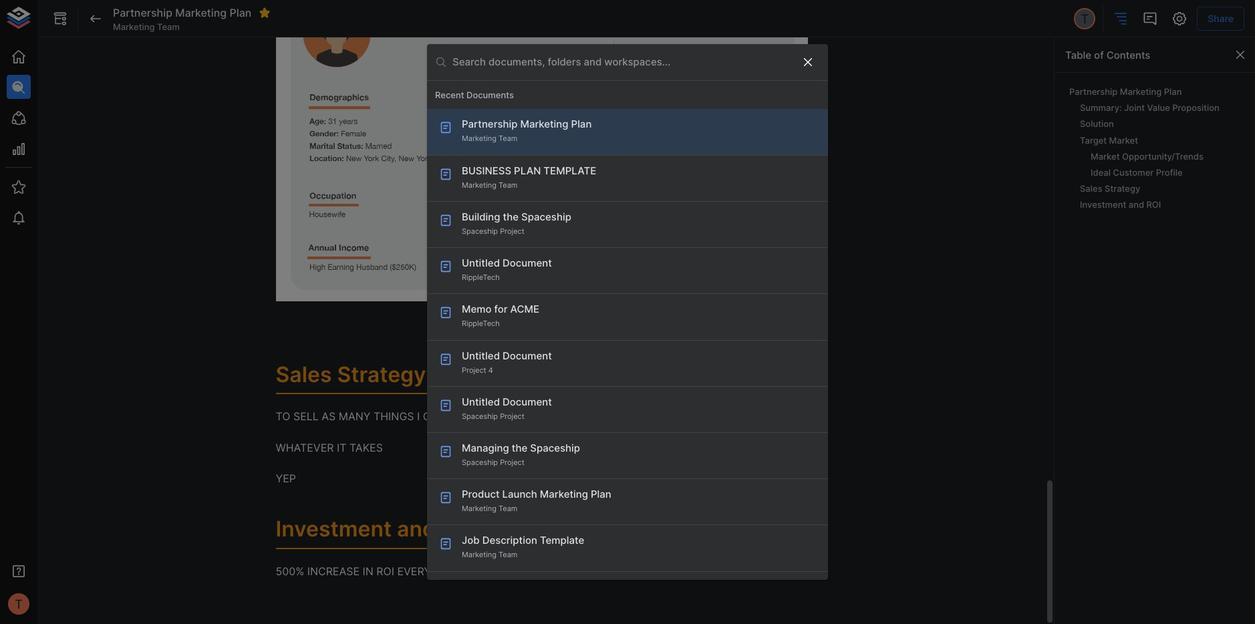 Task type: vqa. For each thing, say whether or not it's contained in the screenshot.
Smart Search at the left top of page
no



Task type: locate. For each thing, give the bounding box(es) containing it.
untitled down 4
[[462, 396, 500, 408]]

0 horizontal spatial partnership
[[113, 6, 172, 19]]

document
[[503, 257, 552, 269], [503, 349, 552, 362], [503, 396, 552, 408]]

rippletech inside the untitled document rippletech
[[462, 273, 500, 282]]

spaceship
[[521, 210, 571, 223], [462, 226, 498, 236], [462, 412, 498, 421], [530, 442, 580, 455], [462, 458, 498, 467]]

1 document from the top
[[503, 257, 552, 269]]

untitled up 4
[[462, 349, 500, 362]]

untitled for untitled document spaceship project
[[462, 396, 500, 408]]

project
[[500, 226, 525, 236], [462, 365, 486, 375], [500, 412, 525, 421], [500, 458, 525, 467]]

team for job
[[499, 550, 518, 560]]

untitled
[[462, 257, 500, 269], [462, 349, 500, 362], [462, 396, 500, 408]]

partnership inside partnership marketing plan summary: joint value proposition solution target market market opportunity/trends ideal customer profile sales strategy investment and roi
[[1069, 86, 1118, 97]]

untitled document rippletech
[[462, 257, 552, 282]]

1 vertical spatial rippletech
[[462, 319, 500, 328]]

plan inside partnership marketing plan marketing team
[[571, 118, 592, 131]]

partnership for partnership marketing plan summary: joint value proposition solution target market market opportunity/trends ideal customer profile sales strategy investment and roi
[[1069, 86, 1118, 97]]

1 vertical spatial t button
[[4, 590, 33, 619]]

contents
[[1107, 48, 1151, 61]]

team inside business plan template marketing team
[[499, 180, 518, 190]]

market opportunity/trends link
[[1087, 148, 1237, 164]]

market
[[1109, 135, 1138, 145], [1091, 151, 1120, 162]]

untitled down the building
[[462, 257, 500, 269]]

marketing inside job description template marketing team
[[462, 550, 497, 560]]

rippletech inside memo for acme rippletech
[[462, 319, 500, 328]]

spaceship up the product launch marketing plan marketing team
[[530, 442, 580, 455]]

1 horizontal spatial partnership
[[462, 118, 518, 131]]

joint
[[1124, 102, 1145, 113]]

1 vertical spatial the
[[512, 442, 528, 455]]

documents
[[467, 90, 514, 100]]

plan for partnership marketing plan
[[230, 6, 252, 19]]

sales
[[1080, 183, 1103, 194]]

table of contents
[[1065, 48, 1151, 61]]

the right managing
[[512, 442, 528, 455]]

job
[[462, 534, 480, 547]]

template
[[540, 534, 584, 547]]

plan
[[230, 6, 252, 19], [1164, 86, 1182, 97], [571, 118, 592, 131], [591, 488, 611, 501]]

team inside the product launch marketing plan marketing team
[[499, 504, 518, 514]]

roi
[[1147, 199, 1161, 210]]

0 vertical spatial the
[[503, 210, 519, 223]]

marketing down business
[[462, 180, 497, 190]]

plan for partnership marketing plan summary: joint value proposition solution target market market opportunity/trends ideal customer profile sales strategy investment and roi
[[1164, 86, 1182, 97]]

document inside untitled document spaceship project
[[503, 396, 552, 408]]

2 untitled from the top
[[462, 349, 500, 362]]

spaceship down business plan template marketing team
[[521, 210, 571, 223]]

0 vertical spatial untitled
[[462, 257, 500, 269]]

team
[[157, 21, 180, 32], [499, 134, 518, 143], [499, 180, 518, 190], [499, 504, 518, 514], [499, 550, 518, 560]]

marketing down job
[[462, 550, 497, 560]]

team up plan
[[499, 134, 518, 143]]

target market link
[[1076, 132, 1237, 148]]

partnership up marketing team
[[113, 6, 172, 19]]

partnership for partnership marketing plan
[[113, 6, 172, 19]]

1 rippletech from the top
[[462, 273, 500, 282]]

rippletech down memo at the left
[[462, 319, 500, 328]]

plan inside partnership marketing plan summary: joint value proposition solution target market market opportunity/trends ideal customer profile sales strategy investment and roi
[[1164, 86, 1182, 97]]

untitled inside the untitled document rippletech
[[462, 257, 500, 269]]

spaceship down the building
[[462, 226, 498, 236]]

untitled inside "untitled document project 4"
[[462, 349, 500, 362]]

market right target at the top of the page
[[1109, 135, 1138, 145]]

table of contents image
[[1113, 11, 1129, 27]]

3 document from the top
[[503, 396, 552, 408]]

plan
[[514, 164, 541, 177]]

document down the building the spaceship spaceship project
[[503, 257, 552, 269]]

the
[[503, 210, 519, 223], [512, 442, 528, 455]]

rippletech up memo at the left
[[462, 273, 500, 282]]

marketing inside business plan template marketing team
[[462, 180, 497, 190]]

rippletech
[[462, 273, 500, 282], [462, 319, 500, 328]]

dialog
[[427, 44, 828, 580]]

marketing inside partnership marketing plan summary: joint value proposition solution target market market opportunity/trends ideal customer profile sales strategy investment and roi
[[1120, 86, 1162, 97]]

project down the building
[[500, 226, 525, 236]]

table
[[1065, 48, 1092, 61]]

1 horizontal spatial t button
[[1072, 6, 1098, 31]]

document inside the untitled document rippletech
[[503, 257, 552, 269]]

team down plan
[[499, 180, 518, 190]]

0 vertical spatial partnership
[[113, 6, 172, 19]]

project inside untitled document spaceship project
[[500, 412, 525, 421]]

document down "untitled document project 4"
[[503, 396, 552, 408]]

partnership
[[113, 6, 172, 19], [1069, 86, 1118, 97], [462, 118, 518, 131]]

Search documents, folders and workspaces... text field
[[453, 52, 791, 72]]

comments image
[[1142, 11, 1159, 27]]

2 vertical spatial partnership
[[462, 118, 518, 131]]

t button
[[1072, 6, 1098, 31], [4, 590, 33, 619]]

document down acme
[[503, 349, 552, 362]]

partnership for partnership marketing plan marketing team
[[462, 118, 518, 131]]

1 vertical spatial partnership
[[1069, 86, 1118, 97]]

t for bottommost t button
[[15, 597, 23, 612]]

launch
[[502, 488, 537, 501]]

0 vertical spatial rippletech
[[462, 273, 500, 282]]

market up ideal
[[1091, 151, 1120, 162]]

0 vertical spatial t
[[1081, 11, 1089, 26]]

go back image
[[88, 11, 104, 27]]

marketing up joint
[[1120, 86, 1162, 97]]

team inside job description template marketing team
[[499, 550, 518, 560]]

2 rippletech from the top
[[462, 319, 500, 328]]

project left 4
[[462, 365, 486, 375]]

managing
[[462, 442, 509, 455]]

2 vertical spatial untitled
[[462, 396, 500, 408]]

untitled document project 4
[[462, 349, 552, 375]]

document for untitled document project 4
[[503, 349, 552, 362]]

1 untitled from the top
[[462, 257, 500, 269]]

t
[[1081, 11, 1089, 26], [15, 597, 23, 612]]

template
[[544, 164, 596, 177]]

untitled document spaceship project
[[462, 396, 552, 421]]

marketing
[[175, 6, 227, 19], [113, 21, 155, 32], [1120, 86, 1162, 97], [520, 118, 569, 131], [462, 134, 497, 143], [462, 180, 497, 190], [540, 488, 588, 501], [462, 504, 497, 514], [462, 550, 497, 560]]

the inside managing the spaceship spaceship project
[[512, 442, 528, 455]]

the right the building
[[503, 210, 519, 223]]

2 horizontal spatial partnership
[[1069, 86, 1118, 97]]

document for untitled document spaceship project
[[503, 396, 552, 408]]

share
[[1208, 13, 1234, 24]]

0 vertical spatial document
[[503, 257, 552, 269]]

project up managing the spaceship spaceship project at the left of page
[[500, 412, 525, 421]]

partnership down documents
[[462, 118, 518, 131]]

partnership marketing plan summary: joint value proposition solution target market market opportunity/trends ideal customer profile sales strategy investment and roi
[[1069, 86, 1220, 210]]

dialog containing partnership marketing plan
[[427, 44, 828, 580]]

recent documents
[[435, 90, 514, 100]]

spaceship inside untitled document spaceship project
[[462, 412, 498, 421]]

3 untitled from the top
[[462, 396, 500, 408]]

1 vertical spatial document
[[503, 349, 552, 362]]

proposition
[[1173, 102, 1220, 113]]

team down the launch
[[499, 504, 518, 514]]

1 vertical spatial untitled
[[462, 349, 500, 362]]

team inside partnership marketing plan marketing team
[[499, 134, 518, 143]]

document inside "untitled document project 4"
[[503, 349, 552, 362]]

spaceship up managing
[[462, 412, 498, 421]]

2 vertical spatial document
[[503, 396, 552, 408]]

ideal customer profile link
[[1087, 164, 1237, 181]]

untitled inside untitled document spaceship project
[[462, 396, 500, 408]]

team down partnership marketing plan
[[157, 21, 180, 32]]

project down managing
[[500, 458, 525, 467]]

1 vertical spatial t
[[15, 597, 23, 612]]

description
[[482, 534, 537, 547]]

acme
[[510, 303, 539, 316]]

remove favorite image
[[259, 7, 271, 19]]

summary:
[[1080, 102, 1122, 113]]

0 vertical spatial t button
[[1072, 6, 1098, 31]]

1 horizontal spatial t
[[1081, 11, 1089, 26]]

business plan template marketing team
[[462, 164, 596, 190]]

the for managing
[[512, 442, 528, 455]]

marketing down the product
[[462, 504, 497, 514]]

the inside the building the spaceship spaceship project
[[503, 210, 519, 223]]

0 horizontal spatial t button
[[4, 590, 33, 619]]

untitled for untitled document project 4
[[462, 349, 500, 362]]

partnership inside partnership marketing plan marketing team
[[462, 118, 518, 131]]

partnership up summary:
[[1069, 86, 1118, 97]]

2 document from the top
[[503, 349, 552, 362]]

opportunity/trends
[[1122, 151, 1204, 162]]

0 horizontal spatial t
[[15, 597, 23, 612]]

building
[[462, 210, 500, 223]]

product launch marketing plan marketing team
[[462, 488, 611, 514]]

team down 'description'
[[499, 550, 518, 560]]



Task type: describe. For each thing, give the bounding box(es) containing it.
investment
[[1080, 199, 1126, 210]]

memo for acme rippletech
[[462, 303, 539, 328]]

project inside "untitled document project 4"
[[462, 365, 486, 375]]

and
[[1129, 199, 1144, 210]]

document for untitled document rippletech
[[503, 257, 552, 269]]

marketing team link
[[113, 21, 180, 33]]

marketing up plan
[[520, 118, 569, 131]]

team for business
[[499, 180, 518, 190]]

business
[[462, 164, 511, 177]]

spaceship for managing the spaceship
[[530, 442, 580, 455]]

job description template marketing team
[[462, 534, 584, 560]]

project inside the building the spaceship spaceship project
[[500, 226, 525, 236]]

managing the spaceship spaceship project
[[462, 442, 580, 467]]

the for building
[[503, 210, 519, 223]]

share button
[[1197, 7, 1245, 31]]

untitled for untitled document rippletech
[[462, 257, 500, 269]]

spaceship for building the spaceship
[[521, 210, 571, 223]]

investment and roi link
[[1076, 197, 1237, 213]]

team for partnership
[[499, 134, 518, 143]]

4
[[488, 365, 493, 375]]

profile
[[1156, 167, 1183, 178]]

customer
[[1113, 167, 1154, 178]]

spaceship for untitled document
[[462, 412, 498, 421]]

solution link
[[1076, 116, 1237, 132]]

0 vertical spatial market
[[1109, 135, 1138, 145]]

partnership marketing plan link
[[1065, 84, 1237, 100]]

recent
[[435, 90, 464, 100]]

memo
[[462, 303, 492, 316]]

strategy
[[1105, 183, 1141, 194]]

1 vertical spatial market
[[1091, 151, 1120, 162]]

value
[[1147, 102, 1170, 113]]

plan for partnership marketing plan marketing team
[[571, 118, 592, 131]]

spaceship down managing
[[462, 458, 498, 467]]

settings image
[[1172, 11, 1188, 27]]

for
[[494, 303, 508, 316]]

marketing right the launch
[[540, 488, 588, 501]]

partnership marketing plan
[[113, 6, 252, 19]]

ideal
[[1091, 167, 1111, 178]]

building the spaceship spaceship project
[[462, 210, 571, 236]]

marketing up business
[[462, 134, 497, 143]]

marketing team
[[113, 21, 180, 32]]

plan inside the product launch marketing plan marketing team
[[591, 488, 611, 501]]

solution
[[1080, 119, 1114, 129]]

marketing right the go back icon
[[113, 21, 155, 32]]

show wiki image
[[52, 11, 68, 27]]

target
[[1080, 135, 1107, 145]]

marketing up marketing team
[[175, 6, 227, 19]]

project inside managing the spaceship spaceship project
[[500, 458, 525, 467]]

partnership marketing plan marketing team
[[462, 118, 592, 143]]

of
[[1094, 48, 1104, 61]]

t for t button to the top
[[1081, 11, 1089, 26]]

summary: joint value proposition link
[[1076, 100, 1237, 116]]

product
[[462, 488, 500, 501]]

sales strategy link
[[1076, 181, 1237, 197]]



